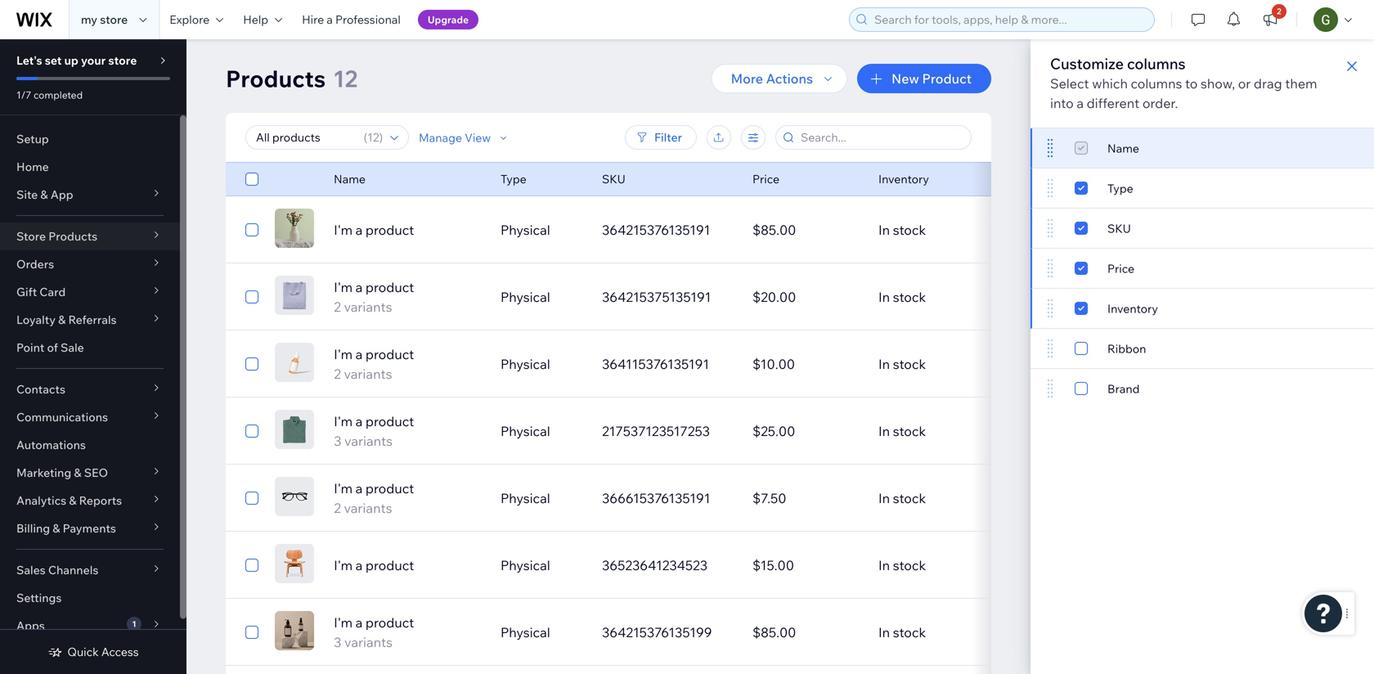 Task type: describe. For each thing, give the bounding box(es) containing it.
settings link
[[0, 584, 180, 612]]

up
[[64, 53, 78, 67]]

$85.00 link for 364215376135191
[[743, 210, 869, 250]]

in stock for 366615376135191
[[879, 490, 926, 506]]

364115376135191 link
[[592, 344, 743, 384]]

2 inside button
[[1277, 6, 1282, 16]]

analytics
[[16, 493, 66, 508]]

in stock for 364115376135191
[[879, 356, 926, 372]]

( 12 )
[[364, 130, 383, 144]]

$85.00 for 364215376135191
[[753, 222, 796, 238]]

stock for 364215376135199
[[893, 624, 926, 641]]

let's set up your store
[[16, 53, 137, 67]]

sale
[[61, 340, 84, 355]]

product for 366615376135191
[[366, 480, 414, 497]]

& for billing
[[53, 521, 60, 535]]

364215376135191
[[602, 222, 710, 238]]

gift card
[[16, 285, 66, 299]]

stock for 364215376135191
[[893, 222, 926, 238]]

i'm a product link for 364215376135191
[[324, 220, 491, 240]]

loyalty
[[16, 313, 56, 327]]

0 horizontal spatial sku
[[602, 172, 626, 186]]

in stock for 364215376135199
[[879, 624, 926, 641]]

products inside dropdown button
[[48, 229, 97, 243]]

filter button
[[625, 125, 697, 150]]

price button
[[1031, 249, 1374, 289]]

app
[[51, 187, 73, 202]]

0 vertical spatial columns
[[1127, 54, 1186, 73]]

1 i'm from the top
[[334, 222, 353, 238]]

help
[[243, 12, 268, 27]]

brand
[[1108, 381, 1140, 396]]

drag . image for sku
[[1046, 218, 1055, 238]]

site
[[16, 187, 38, 202]]

product
[[922, 70, 972, 87]]

settings
[[16, 591, 62, 605]]

i'm for 364115376135191
[[334, 346, 353, 362]]

product for 364115376135191
[[366, 346, 414, 362]]

apps
[[16, 619, 45, 633]]

in stock for 36523641234523
[[879, 557, 926, 574]]

stock for 364115376135191
[[893, 356, 926, 372]]

automations
[[16, 438, 86, 452]]

name inside the "name" button
[[1108, 141, 1140, 155]]

i'm a product 3 variants for 364215376135199
[[334, 614, 414, 650]]

sku button
[[1031, 209, 1374, 249]]

point
[[16, 340, 44, 355]]

actions
[[766, 70, 813, 87]]

physical for 364215376135199
[[501, 624, 550, 641]]

reports
[[79, 493, 122, 508]]

12 for ( 12 )
[[367, 130, 379, 144]]

product for 364215376135199
[[366, 614, 414, 631]]

$7.50
[[753, 490, 787, 506]]

in stock link for 364215375135191
[[869, 277, 1019, 317]]

variants for 217537123517253
[[344, 433, 393, 449]]

physical for 364215375135191
[[501, 289, 550, 305]]

channels
[[48, 563, 98, 577]]

billing & payments
[[16, 521, 116, 535]]

stock for 366615376135191
[[893, 490, 926, 506]]

drag
[[1254, 75, 1283, 92]]

analytics & reports button
[[0, 487, 180, 515]]

referrals
[[68, 313, 117, 327]]

card
[[40, 285, 66, 299]]

sales channels
[[16, 563, 98, 577]]

hire a professional link
[[292, 0, 411, 39]]

i'm a product 2 variants for 366615376135191
[[334, 480, 414, 516]]

i'm a product 2 variants for 364215375135191
[[334, 279, 414, 315]]

physical link for 364115376135191
[[491, 344, 592, 384]]

0 vertical spatial store
[[100, 12, 128, 27]]

brand button
[[1031, 369, 1374, 408]]

in stock for 364215375135191
[[879, 289, 926, 305]]

a inside 'customize columns select which columns to show, or drag them into a different order.'
[[1077, 95, 1084, 111]]

physical for 364215376135191
[[501, 222, 550, 238]]

product for 217537123517253
[[366, 413, 414, 430]]

price inside button
[[1108, 261, 1135, 276]]

364215375135191 link
[[592, 277, 743, 317]]

217537123517253
[[602, 423, 710, 439]]

new product
[[892, 70, 972, 87]]

physical link for 217537123517253
[[491, 412, 592, 451]]

sales
[[16, 563, 46, 577]]

orders button
[[0, 250, 180, 278]]

more actions
[[731, 70, 813, 87]]

access
[[101, 645, 139, 659]]

& for marketing
[[74, 466, 81, 480]]

in for 364215376135191
[[879, 222, 890, 238]]

in stock link for 364215376135199
[[869, 613, 1019, 652]]

in for 36523641234523
[[879, 557, 890, 574]]

physical for 36523641234523
[[501, 557, 550, 574]]

different
[[1087, 95, 1140, 111]]

0 horizontal spatial price
[[753, 172, 780, 186]]

drag . image for price
[[1046, 259, 1055, 278]]

variants for 364215375135191
[[344, 299, 392, 315]]

in for 364215375135191
[[879, 289, 890, 305]]

36523641234523
[[602, 557, 708, 574]]

$25.00
[[753, 423, 796, 439]]

loyalty & referrals button
[[0, 306, 180, 334]]

i'm a product link for 36523641234523
[[324, 556, 491, 575]]

3 for 364215376135199
[[334, 634, 341, 650]]

new
[[892, 70, 920, 87]]

ribbon button
[[1031, 329, 1374, 369]]

home link
[[0, 153, 180, 181]]

in stock link for 366615376135191
[[869, 479, 1019, 518]]

2 button
[[1253, 0, 1289, 39]]

1 vertical spatial columns
[[1131, 75, 1183, 92]]

364115376135191
[[602, 356, 709, 372]]

my
[[81, 12, 97, 27]]

364215376135199 link
[[592, 613, 743, 652]]

explore
[[170, 12, 210, 27]]

communications button
[[0, 403, 180, 431]]

loyalty & referrals
[[16, 313, 117, 327]]

into
[[1050, 95, 1074, 111]]

3 for 217537123517253
[[334, 433, 341, 449]]

sku inside button
[[1108, 221, 1131, 235]]

Unsaved view field
[[251, 126, 359, 149]]

store products button
[[0, 223, 180, 250]]

site & app button
[[0, 181, 180, 209]]

in stock for 217537123517253
[[879, 423, 926, 439]]

6 i'm from the top
[[334, 557, 353, 574]]

physical link for 366615376135191
[[491, 479, 592, 518]]

drag . image for inventory
[[1046, 299, 1055, 318]]

in stock for 364215376135191
[[879, 222, 926, 238]]

Search for tools, apps, help & more... field
[[870, 8, 1149, 31]]

Search... field
[[796, 126, 966, 149]]

home
[[16, 160, 49, 174]]

orders
[[16, 257, 54, 271]]

order.
[[1143, 95, 1178, 111]]

or
[[1238, 75, 1251, 92]]

automations link
[[0, 431, 180, 459]]

i'm a product for 36523641234523
[[334, 557, 414, 574]]

366615376135191 link
[[592, 479, 743, 518]]

customize columns select which columns to show, or drag them into a different order.
[[1050, 54, 1318, 111]]

stock for 217537123517253
[[893, 423, 926, 439]]

let's
[[16, 53, 42, 67]]

364215375135191
[[602, 289, 711, 305]]

physical link for 36523641234523
[[491, 546, 592, 585]]

in stock link for 364215376135191
[[869, 210, 1019, 250]]

site & app
[[16, 187, 73, 202]]

inventory button
[[1031, 289, 1374, 329]]

type inside button
[[1108, 181, 1134, 195]]

physical for 217537123517253
[[501, 423, 550, 439]]

366615376135191
[[602, 490, 710, 506]]



Task type: vqa. For each thing, say whether or not it's contained in the screenshot.
the Back
no



Task type: locate. For each thing, give the bounding box(es) containing it.
drag . image inside brand button
[[1046, 379, 1055, 398]]

new product button
[[857, 64, 992, 93]]

i'm a product for 364215376135191
[[334, 222, 414, 238]]

$25.00 link
[[743, 412, 869, 451]]

1 horizontal spatial inventory
[[1108, 301, 1158, 316]]

0 vertical spatial products
[[226, 64, 326, 93]]

1 vertical spatial 3
[[334, 634, 341, 650]]

them
[[1286, 75, 1318, 92]]

2 in stock link from the top
[[869, 277, 1019, 317]]

sku
[[602, 172, 626, 186], [1108, 221, 1131, 235]]

drag . image for name
[[1046, 138, 1055, 158]]

1 drag . image from the top
[[1046, 178, 1055, 198]]

name
[[1108, 141, 1140, 155], [334, 172, 366, 186]]

select
[[1050, 75, 1089, 92]]

2 vertical spatial drag . image
[[1046, 339, 1055, 358]]

0 vertical spatial i'm a product
[[334, 222, 414, 238]]

marketing
[[16, 466, 71, 480]]

4 i'm from the top
[[334, 413, 353, 430]]

type
[[501, 172, 527, 186], [1108, 181, 1134, 195]]

4 in stock link from the top
[[869, 412, 1019, 451]]

analytics & reports
[[16, 493, 122, 508]]

inventory down search... field
[[879, 172, 929, 186]]

billing
[[16, 521, 50, 535]]

0 horizontal spatial type
[[501, 172, 527, 186]]

in for 364215376135199
[[879, 624, 890, 641]]

drag . image inside the "name" button
[[1046, 138, 1055, 158]]

quick
[[67, 645, 99, 659]]

drag . image for type
[[1046, 178, 1055, 198]]

1 horizontal spatial products
[[226, 64, 326, 93]]

$15.00 link
[[743, 546, 869, 585]]

1 physical link from the top
[[491, 210, 592, 250]]

3 variants from the top
[[344, 433, 393, 449]]

6 in from the top
[[879, 557, 890, 574]]

in stock link for 36523641234523
[[869, 546, 1019, 585]]

i'm a product 2 variants for 364115376135191
[[334, 346, 414, 382]]

a
[[327, 12, 333, 27], [1077, 95, 1084, 111], [355, 222, 363, 238], [355, 279, 363, 295], [355, 346, 363, 362], [355, 413, 363, 430], [355, 480, 363, 497], [355, 557, 363, 574], [355, 614, 363, 631]]

1 horizontal spatial 12
[[367, 130, 379, 144]]

store right my
[[100, 12, 128, 27]]

sales channels button
[[0, 556, 180, 584]]

0 vertical spatial i'm a product link
[[324, 220, 491, 240]]

3 in from the top
[[879, 356, 890, 372]]

1 variants from the top
[[344, 299, 392, 315]]

0 horizontal spatial 12
[[333, 64, 358, 93]]

1 vertical spatial i'm a product 3 variants
[[334, 614, 414, 650]]

price
[[753, 172, 780, 186], [1108, 261, 1135, 276]]

i'm for 364215376135199
[[334, 614, 353, 631]]

3 i'm a product 2 variants from the top
[[334, 480, 414, 516]]

products down the "help" button
[[226, 64, 326, 93]]

1 vertical spatial drag . image
[[1046, 259, 1055, 278]]

5 physical link from the top
[[491, 479, 592, 518]]

2 product from the top
[[366, 279, 414, 295]]

variants for 364115376135191
[[344, 366, 392, 382]]

store inside sidebar element
[[108, 53, 137, 67]]

columns
[[1127, 54, 1186, 73], [1131, 75, 1183, 92]]

0 vertical spatial sku
[[602, 172, 626, 186]]

2 physical link from the top
[[491, 277, 592, 317]]

5 product from the top
[[366, 480, 414, 497]]

products up orders popup button
[[48, 229, 97, 243]]

physical for 364115376135191
[[501, 356, 550, 372]]

7 physical from the top
[[501, 624, 550, 641]]

in for 364115376135191
[[879, 356, 890, 372]]

$85.00 link up $20.00 link
[[743, 210, 869, 250]]

1/7 completed
[[16, 89, 83, 101]]

gift card button
[[0, 278, 180, 306]]

2 stock from the top
[[893, 289, 926, 305]]

manage view button
[[419, 130, 511, 145]]

point of sale
[[16, 340, 84, 355]]

1 vertical spatial i'm a product
[[334, 557, 414, 574]]

stock for 36523641234523
[[893, 557, 926, 574]]

store
[[16, 229, 46, 243]]

drag . image
[[1046, 138, 1055, 158], [1046, 259, 1055, 278], [1046, 339, 1055, 358]]

in stock link
[[869, 210, 1019, 250], [869, 277, 1019, 317], [869, 344, 1019, 384], [869, 412, 1019, 451], [869, 479, 1019, 518], [869, 546, 1019, 585], [869, 613, 1019, 652]]

1 in from the top
[[879, 222, 890, 238]]

2 $85.00 from the top
[[753, 624, 796, 641]]

& for analytics
[[69, 493, 77, 508]]

1 vertical spatial store
[[108, 53, 137, 67]]

12 left manage on the left top of page
[[367, 130, 379, 144]]

name down different
[[1108, 141, 1140, 155]]

communications
[[16, 410, 108, 424]]

drag . image inside type button
[[1046, 178, 1055, 198]]

2 vertical spatial i'm a product 2 variants
[[334, 480, 414, 516]]

show,
[[1201, 75, 1235, 92]]

2 i'm a product link from the top
[[324, 556, 491, 575]]

& for site
[[40, 187, 48, 202]]

1 product from the top
[[366, 222, 414, 238]]

0 horizontal spatial inventory
[[879, 172, 929, 186]]

i'm a product 2 variants
[[334, 279, 414, 315], [334, 346, 414, 382], [334, 480, 414, 516]]

variants for 364215376135199
[[344, 634, 393, 650]]

2 for 364215375135191
[[334, 299, 341, 315]]

upgrade
[[428, 13, 469, 26]]

7 product from the top
[[366, 614, 414, 631]]

3 stock from the top
[[893, 356, 926, 372]]

1 vertical spatial i'm a product 2 variants
[[334, 346, 414, 382]]

of
[[47, 340, 58, 355]]

1 3 from the top
[[334, 433, 341, 449]]

$85.00 for 364215376135199
[[753, 624, 796, 641]]

2 drag . image from the top
[[1046, 259, 1055, 278]]

& right site
[[40, 187, 48, 202]]

2 i'm from the top
[[334, 279, 353, 295]]

your
[[81, 53, 106, 67]]

drag . image for brand
[[1046, 379, 1055, 398]]

4 in stock from the top
[[879, 423, 926, 439]]

1 in stock link from the top
[[869, 210, 1019, 250]]

1 i'm a product link from the top
[[324, 220, 491, 240]]

completed
[[34, 89, 83, 101]]

3 in stock from the top
[[879, 356, 926, 372]]

3 product from the top
[[366, 346, 414, 362]]

7 stock from the top
[[893, 624, 926, 641]]

7 i'm from the top
[[334, 614, 353, 631]]

2
[[1277, 6, 1282, 16], [334, 299, 341, 315], [334, 366, 341, 382], [334, 500, 341, 516]]

1 $85.00 from the top
[[753, 222, 796, 238]]

1 horizontal spatial sku
[[1108, 221, 1131, 235]]

7 in stock link from the top
[[869, 613, 1019, 652]]

inventory inside button
[[1108, 301, 1158, 316]]

i'm
[[334, 222, 353, 238], [334, 279, 353, 295], [334, 346, 353, 362], [334, 413, 353, 430], [334, 480, 353, 497], [334, 557, 353, 574], [334, 614, 353, 631]]

to
[[1186, 75, 1198, 92]]

0 vertical spatial drag . image
[[1046, 138, 1055, 158]]

& left the 'seo'
[[74, 466, 81, 480]]

1/7
[[16, 89, 31, 101]]

6 stock from the top
[[893, 557, 926, 574]]

set
[[45, 53, 62, 67]]

1 stock from the top
[[893, 222, 926, 238]]

$20.00
[[753, 289, 796, 305]]

i'm for 217537123517253
[[334, 413, 353, 430]]

3 physical link from the top
[[491, 344, 592, 384]]

1 vertical spatial price
[[1108, 261, 1135, 276]]

& left reports at the left bottom of page
[[69, 493, 77, 508]]

&
[[40, 187, 48, 202], [58, 313, 66, 327], [74, 466, 81, 480], [69, 493, 77, 508], [53, 521, 60, 535]]

6 in stock link from the top
[[869, 546, 1019, 585]]

i'm a product 3 variants for 217537123517253
[[334, 413, 414, 449]]

quick access button
[[48, 645, 139, 659]]

4 physical from the top
[[501, 423, 550, 439]]

36523641234523 link
[[592, 546, 743, 585]]

1 horizontal spatial price
[[1108, 261, 1135, 276]]

(
[[364, 130, 367, 144]]

0 horizontal spatial products
[[48, 229, 97, 243]]

12 down hire a professional link
[[333, 64, 358, 93]]

1 vertical spatial $85.00
[[753, 624, 796, 641]]

0 vertical spatial name
[[1108, 141, 1140, 155]]

5 in from the top
[[879, 490, 890, 506]]

3 drag . image from the top
[[1046, 339, 1055, 358]]

physical for 366615376135191
[[501, 490, 550, 506]]

manage view
[[419, 130, 491, 145]]

$10.00
[[753, 356, 795, 372]]

2 in stock from the top
[[879, 289, 926, 305]]

$85.00 down $15.00
[[753, 624, 796, 641]]

in for 366615376135191
[[879, 490, 890, 506]]

6 product from the top
[[366, 557, 414, 574]]

$85.00
[[753, 222, 796, 238], [753, 624, 796, 641]]

12 for products 12
[[333, 64, 358, 93]]

physical link for 364215376135199
[[491, 613, 592, 652]]

product for 364215375135191
[[366, 279, 414, 295]]

i'm a product
[[334, 222, 414, 238], [334, 557, 414, 574]]

drag . image inside "inventory" button
[[1046, 299, 1055, 318]]

ribbon
[[1108, 341, 1147, 356]]

1 physical from the top
[[501, 222, 550, 238]]

4 physical link from the top
[[491, 412, 592, 451]]

7 physical link from the top
[[491, 613, 592, 652]]

2 i'm a product 2 variants from the top
[[334, 346, 414, 382]]

& right billing
[[53, 521, 60, 535]]

2 variants from the top
[[344, 366, 392, 382]]

hire
[[302, 12, 324, 27]]

variants for 366615376135191
[[344, 500, 392, 516]]

1 vertical spatial $85.00 link
[[743, 613, 869, 652]]

in stock link for 217537123517253
[[869, 412, 1019, 451]]

4 variants from the top
[[344, 500, 392, 516]]

None checkbox
[[1075, 138, 1088, 158], [1075, 178, 1088, 198], [1075, 218, 1088, 238], [1075, 259, 1088, 278], [245, 421, 259, 441], [245, 488, 259, 508], [245, 623, 259, 642], [1075, 138, 1088, 158], [1075, 178, 1088, 198], [1075, 218, 1088, 238], [1075, 259, 1088, 278], [245, 421, 259, 441], [245, 488, 259, 508], [245, 623, 259, 642]]

$85.00 link for 364215376135199
[[743, 613, 869, 652]]

0 vertical spatial i'm a product 2 variants
[[334, 279, 414, 315]]

$85.00 link down $15.00 link
[[743, 613, 869, 652]]

store products
[[16, 229, 97, 243]]

1 $85.00 link from the top
[[743, 210, 869, 250]]

contacts
[[16, 382, 65, 396]]

2 drag . image from the top
[[1046, 218, 1055, 238]]

217537123517253 link
[[592, 412, 743, 451]]

which
[[1092, 75, 1128, 92]]

i'm for 366615376135191
[[334, 480, 353, 497]]

stock
[[893, 222, 926, 238], [893, 289, 926, 305], [893, 356, 926, 372], [893, 423, 926, 439], [893, 490, 926, 506], [893, 557, 926, 574], [893, 624, 926, 641]]

2 i'm a product from the top
[[334, 557, 414, 574]]

product
[[366, 222, 414, 238], [366, 279, 414, 295], [366, 346, 414, 362], [366, 413, 414, 430], [366, 480, 414, 497], [366, 557, 414, 574], [366, 614, 414, 631]]

2 physical from the top
[[501, 289, 550, 305]]

2 3 from the top
[[334, 634, 341, 650]]

1 vertical spatial 12
[[367, 130, 379, 144]]

sidebar element
[[0, 39, 187, 674]]

1 i'm a product 2 variants from the top
[[334, 279, 414, 315]]

6 physical link from the top
[[491, 546, 592, 585]]

0 horizontal spatial name
[[334, 172, 366, 186]]

setup
[[16, 132, 49, 146]]

5 in stock link from the top
[[869, 479, 1019, 518]]

1 vertical spatial products
[[48, 229, 97, 243]]

0 vertical spatial $85.00
[[753, 222, 796, 238]]

1 vertical spatial name
[[334, 172, 366, 186]]

1 drag . image from the top
[[1046, 138, 1055, 158]]

setup link
[[0, 125, 180, 153]]

4 product from the top
[[366, 413, 414, 430]]

2 $85.00 link from the top
[[743, 613, 869, 652]]

i'm a product 3 variants
[[334, 413, 414, 449], [334, 614, 414, 650]]

3 drag . image from the top
[[1046, 299, 1055, 318]]

0 vertical spatial 3
[[334, 433, 341, 449]]

drag . image inside ribbon button
[[1046, 339, 1055, 358]]

hire a professional
[[302, 12, 401, 27]]

store right "your"
[[108, 53, 137, 67]]

drag . image inside price button
[[1046, 259, 1055, 278]]

1 vertical spatial sku
[[1108, 221, 1131, 235]]

1 i'm a product from the top
[[334, 222, 414, 238]]

5 in stock from the top
[[879, 490, 926, 506]]

drag . image
[[1046, 178, 1055, 198], [1046, 218, 1055, 238], [1046, 299, 1055, 318], [1046, 379, 1055, 398]]

0 vertical spatial 12
[[333, 64, 358, 93]]

4 drag . image from the top
[[1046, 379, 1055, 398]]

drag . image inside sku button
[[1046, 218, 1055, 238]]

view
[[465, 130, 491, 145]]

2 i'm a product 3 variants from the top
[[334, 614, 414, 650]]

inventory up ribbon
[[1108, 301, 1158, 316]]

more
[[731, 70, 763, 87]]

4 stock from the top
[[893, 423, 926, 439]]

6 in stock from the top
[[879, 557, 926, 574]]

in stock link for 364115376135191
[[869, 344, 1019, 384]]

None checkbox
[[245, 169, 259, 189], [245, 220, 259, 240], [245, 287, 259, 307], [1075, 299, 1088, 318], [1075, 339, 1088, 358], [245, 354, 259, 374], [1075, 379, 1088, 398], [245, 556, 259, 575], [245, 169, 259, 189], [245, 220, 259, 240], [245, 287, 259, 307], [1075, 299, 1088, 318], [1075, 339, 1088, 358], [245, 354, 259, 374], [1075, 379, 1088, 398], [245, 556, 259, 575]]

stock for 364215375135191
[[893, 289, 926, 305]]

physical link for 364215376135191
[[491, 210, 592, 250]]

1 horizontal spatial type
[[1108, 181, 1134, 195]]

& for loyalty
[[58, 313, 66, 327]]

more actions button
[[711, 64, 848, 93]]

5 physical from the top
[[501, 490, 550, 506]]

professional
[[335, 12, 401, 27]]

1 horizontal spatial name
[[1108, 141, 1140, 155]]

& inside dropdown button
[[74, 466, 81, 480]]

0 vertical spatial i'm a product 3 variants
[[334, 413, 414, 449]]

3 physical from the top
[[501, 356, 550, 372]]

3 i'm from the top
[[334, 346, 353, 362]]

billing & payments button
[[0, 515, 180, 542]]

gift
[[16, 285, 37, 299]]

my store
[[81, 12, 128, 27]]

0 vertical spatial price
[[753, 172, 780, 186]]

5 stock from the top
[[893, 490, 926, 506]]

4 in from the top
[[879, 423, 890, 439]]

i'm for 364215375135191
[[334, 279, 353, 295]]

3 in stock link from the top
[[869, 344, 1019, 384]]

& right 'loyalty'
[[58, 313, 66, 327]]

filter
[[655, 130, 682, 144]]

$10.00 link
[[743, 344, 869, 384]]

0 vertical spatial $85.00 link
[[743, 210, 869, 250]]

7 in stock from the top
[[879, 624, 926, 641]]

1 vertical spatial inventory
[[1108, 301, 1158, 316]]

& inside dropdown button
[[69, 493, 77, 508]]

$85.00 up $20.00
[[753, 222, 796, 238]]

1 i'm a product 3 variants from the top
[[334, 413, 414, 449]]

5 variants from the top
[[344, 634, 393, 650]]

1 in stock from the top
[[879, 222, 926, 238]]

physical link for 364215375135191
[[491, 277, 592, 317]]

in
[[879, 222, 890, 238], [879, 289, 890, 305], [879, 356, 890, 372], [879, 423, 890, 439], [879, 490, 890, 506], [879, 557, 890, 574], [879, 624, 890, 641]]

7 in from the top
[[879, 624, 890, 641]]

type button
[[1031, 169, 1374, 209]]

name down ( at the left top of the page
[[334, 172, 366, 186]]

in for 217537123517253
[[879, 423, 890, 439]]

2 for 366615376135191
[[334, 500, 341, 516]]

6 physical from the top
[[501, 557, 550, 574]]

5 i'm from the top
[[334, 480, 353, 497]]

0 vertical spatial inventory
[[879, 172, 929, 186]]

2 in from the top
[[879, 289, 890, 305]]

1 vertical spatial i'm a product link
[[324, 556, 491, 575]]

drag . image for ribbon
[[1046, 339, 1055, 358]]

2 for 364115376135191
[[334, 366, 341, 382]]

364215376135191 link
[[592, 210, 743, 250]]



